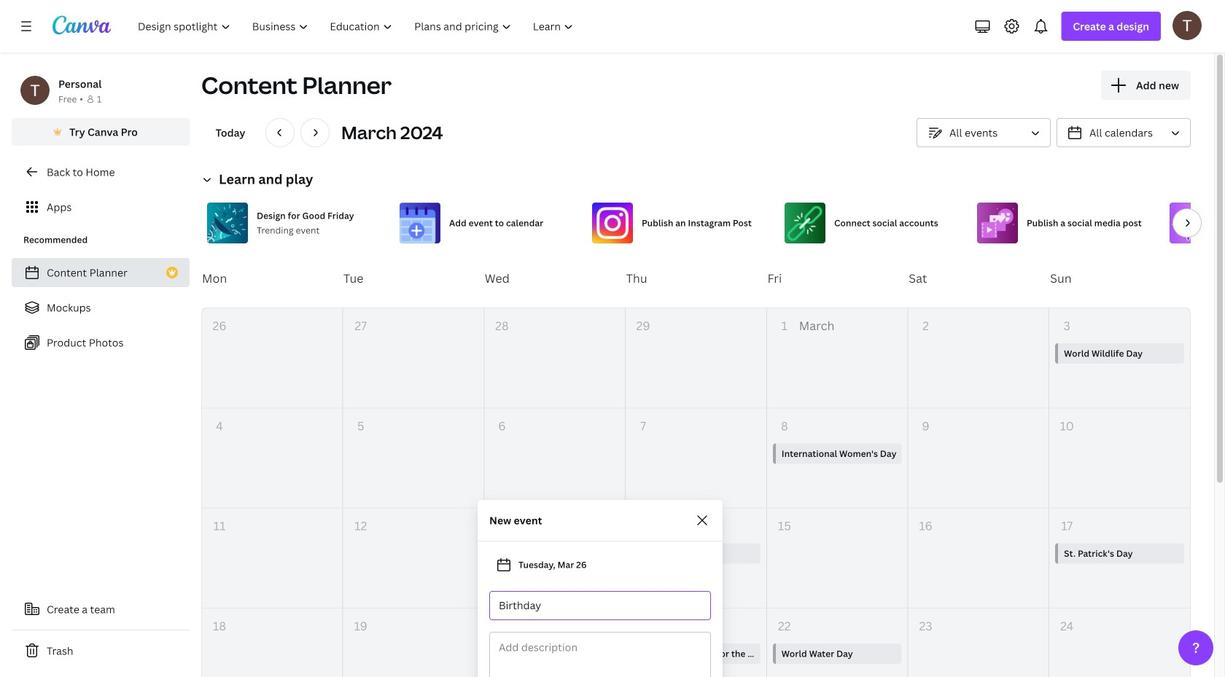 Task type: locate. For each thing, give the bounding box(es) containing it.
wednesday column header
[[484, 249, 625, 308]]

row
[[201, 249, 1191, 308], [202, 308, 1190, 409], [202, 409, 1190, 509], [202, 509, 1190, 609], [202, 609, 1190, 678]]

top level navigation element
[[128, 12, 586, 41]]

Add description text field
[[490, 633, 710, 678]]

sunday column header
[[1050, 249, 1191, 308]]

thursday column header
[[625, 249, 767, 308]]

None button
[[917, 118, 1051, 147], [1057, 118, 1191, 147], [917, 118, 1051, 147], [1057, 118, 1191, 147]]

list
[[12, 258, 190, 357]]

saturday column header
[[908, 249, 1050, 308]]

Add title text field
[[499, 592, 702, 620]]



Task type: vqa. For each thing, say whether or not it's contained in the screenshot.
Friday column header
yes



Task type: describe. For each thing, give the bounding box(es) containing it.
tuesday column header
[[343, 249, 484, 308]]

friday column header
[[767, 249, 908, 308]]

terry turtle image
[[1173, 11, 1202, 40]]

monday column header
[[201, 249, 343, 308]]



